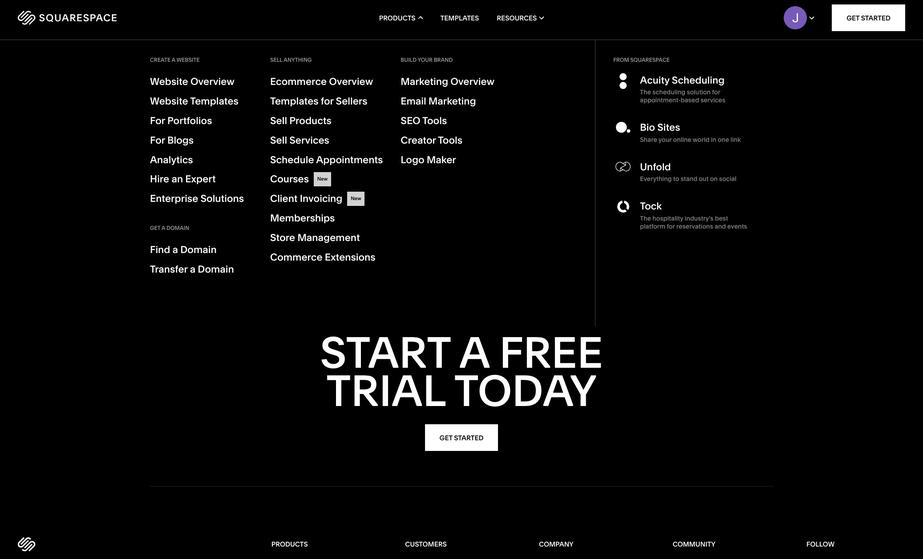 Task type: vqa. For each thing, say whether or not it's contained in the screenshot.
the bottom "SEARCH"
no



Task type: describe. For each thing, give the bounding box(es) containing it.
share
[[640, 136, 657, 144]]

acuity scheduling the scheduling solution for appointment-based services
[[640, 74, 726, 104]]

can inside built-in optimizations we take care of the logistics so you can focus on your content, from built-in seo tools and ecommerce tools that maximize sales.
[[499, 24, 513, 35]]

your inside the customize the look and feel with your own branding, fonts and colors.
[[648, 148, 668, 160]]

trial today
[[326, 365, 597, 418]]

sell inside add a member area to sell content, from classes to newsletters, guides to videos.
[[602, 184, 618, 196]]

sell anything
[[270, 57, 312, 63]]

sell services
[[270, 134, 329, 146]]

0 horizontal spatial templates
[[190, 95, 239, 107]]

based
[[681, 96, 699, 104]]

online inside bio sites share your online world in one link
[[673, 136, 692, 144]]

customize
[[495, 148, 544, 160]]

audience
[[216, 24, 251, 35]]

sell for sell services
[[270, 134, 287, 146]]

stand
[[681, 175, 698, 183]]

to right guides
[[588, 196, 597, 208]]

1 squarespace logo image from the top
[[18, 11, 117, 25]]

website overview
[[150, 76, 235, 88]]

email marketing
[[401, 95, 476, 107]]

a for start a free
[[459, 327, 489, 379]]

2 horizontal spatial free
[[645, 124, 664, 136]]

extensions
[[325, 252, 376, 264]]

create for create a website
[[150, 57, 171, 63]]

helpful
[[602, 44, 628, 54]]

0 horizontal spatial for
[[321, 95, 334, 107]]

to left our
[[577, 44, 585, 54]]

overview for marketing
[[451, 76, 495, 88]]

to inside how to grow with squarespace
[[209, 122, 233, 152]]

better
[[292, 24, 315, 35]]

1 vertical spatial sell
[[609, 220, 625, 232]]

build
[[401, 57, 417, 63]]

sites
[[658, 122, 680, 134]]

a for create a website and claim your free custom domain.
[[528, 124, 534, 136]]

store
[[571, 220, 595, 232]]

anything
[[284, 57, 312, 63]]

portfolios
[[167, 115, 212, 127]]

to down social
[[723, 184, 732, 196]]

find
[[150, 244, 170, 256]]

logistics
[[439, 24, 471, 35]]

merch.
[[692, 220, 725, 232]]

member
[[524, 184, 564, 196]]

0 vertical spatial get started
[[847, 14, 891, 22]]

to left get
[[711, 24, 719, 35]]

today
[[454, 365, 597, 418]]

from
[[613, 57, 629, 63]]

bio
[[640, 122, 655, 134]]

and inside we're here to help, from checklists to get you started, to in-depth walkthroughs and 24/7 access to our helpful support team.
[[706, 34, 721, 44]]

1 vertical spatial trial
[[326, 365, 446, 418]]

expert
[[185, 173, 216, 185]]

products inside 'link'
[[289, 115, 332, 127]]

solutions
[[201, 193, 244, 205]]

robust
[[242, 34, 267, 44]]

with inside how to grow with squarespace
[[304, 122, 354, 152]]

0 horizontal spatial tools
[[412, 44, 431, 54]]

from inside add a member area to sell content, from classes to newsletters, guides to videos.
[[661, 184, 683, 196]]

tools for creator tools
[[438, 134, 463, 146]]

so inside built-in optimizations we take care of the logistics so you can focus on your content, from built-in seo tools and ecommerce tools that maximize sales.
[[472, 24, 482, 35]]

claim
[[595, 124, 620, 136]]

2 squarespace logo link from the top
[[18, 536, 271, 554]]

care
[[396, 24, 413, 35]]

creator
[[401, 134, 436, 146]]

one
[[718, 136, 729, 144]]

you inside connect your preferred processor so you can start receiving payments.
[[669, 244, 686, 256]]

1 vertical spatial get started link
[[425, 425, 498, 452]]

support
[[630, 44, 661, 54]]

take
[[378, 24, 394, 35]]

optimizations
[[409, 7, 489, 22]]

ecommerce
[[270, 76, 327, 88]]

tock the hospitality industry's best platform for reservations and events
[[640, 200, 747, 230]]

website for create a website
[[177, 57, 200, 63]]

hospitality
[[653, 214, 684, 222]]

a for find a domain
[[173, 244, 178, 256]]

courses
[[270, 173, 309, 185]]

services
[[701, 96, 726, 104]]

ecommerce
[[364, 44, 410, 54]]

sales.
[[488, 44, 509, 54]]

analytics
[[269, 34, 303, 44]]

0 horizontal spatial in
[[395, 7, 406, 22]]

out
[[699, 175, 709, 183]]

transfer
[[150, 264, 188, 276]]

products inside button
[[379, 14, 416, 22]]

logo maker link
[[401, 153, 503, 167]]

sell for sell anything
[[270, 57, 283, 63]]

1 horizontal spatial tools
[[482, 34, 501, 44]]

0 vertical spatial an
[[172, 173, 183, 185]]

guides
[[554, 196, 585, 208]]

the inside tock the hospitality industry's best platform for reservations and events
[[640, 214, 651, 222]]

1 vertical spatial started
[[454, 434, 484, 442]]

and left make at the top left of page
[[253, 24, 267, 35]]

blogs
[[167, 134, 194, 146]]

get
[[720, 24, 733, 35]]

link
[[731, 136, 741, 144]]

overview for for
[[329, 76, 373, 88]]

marketing overview link
[[401, 75, 503, 89]]

your right build
[[418, 57, 433, 63]]

company
[[539, 541, 574, 549]]

help,
[[630, 24, 649, 35]]

your inside built-in optimizations we take care of the logistics so you can focus on your content, from built-in seo tools and ecommerce tools that maximize sales.
[[364, 34, 381, 44]]

content, inside add a member area to sell content, from classes to newsletters, guides to videos.
[[621, 184, 659, 196]]

for portfolios link
[[150, 114, 252, 128]]

client
[[270, 193, 298, 205]]

24/7
[[723, 34, 739, 44]]

unfold
[[640, 161, 671, 173]]

get a domain
[[150, 225, 189, 232]]

best
[[715, 214, 728, 222]]

0 vertical spatial get started link
[[832, 4, 906, 31]]

website templates link
[[150, 94, 252, 109]]

scheduling
[[672, 74, 725, 86]]

of
[[415, 24, 422, 35]]

reservations
[[677, 222, 713, 230]]

social
[[719, 175, 737, 183]]

to left in- at right
[[609, 34, 616, 44]]

business
[[150, 34, 184, 44]]

for blogs link
[[150, 133, 252, 148]]

2 horizontal spatial get
[[847, 14, 860, 22]]

so inside connect your preferred processor so you can start receiving payments.
[[656, 244, 667, 256]]

commerce
[[270, 252, 323, 264]]

website for create a website and claim your free custom domain.
[[536, 124, 573, 136]]

website templates
[[150, 95, 239, 107]]

domain for find a domain
[[180, 244, 217, 256]]

receiving
[[495, 256, 538, 268]]

templates link
[[441, 0, 479, 36]]

templates for templates
[[441, 14, 479, 22]]

memberships
[[270, 212, 335, 224]]

store management link
[[270, 231, 383, 245]]

new for courses
[[317, 176, 328, 182]]

find a domain
[[150, 244, 217, 256]]

and left merch.
[[672, 220, 690, 232]]

your inside bio sites share your online world in one link
[[659, 136, 672, 144]]

to right the here
[[620, 24, 628, 35]]

brand
[[434, 57, 453, 63]]

squarespace inside how to grow with squarespace
[[150, 147, 307, 177]]

in-
[[618, 34, 628, 44]]

0 vertical spatial squarespace
[[630, 57, 670, 63]]

everything
[[640, 175, 672, 183]]

how to grow with squarespace
[[150, 122, 354, 177]]

maximize
[[450, 44, 486, 54]]

you inside we're here to help, from checklists to get you started, to in-depth walkthroughs and 24/7 access to our helpful support team.
[[735, 24, 749, 35]]

fonts
[[740, 148, 763, 160]]

creator tools link
[[401, 133, 503, 148]]

domain for get a domain
[[167, 225, 189, 232]]

connect your preferred processor so you can start receiving payments.
[[495, 244, 729, 268]]



Task type: locate. For each thing, give the bounding box(es) containing it.
seo inside built-in optimizations we take care of the logistics so you can focus on your content, from built-in seo tools and ecommerce tools that maximize sales.
[[464, 34, 481, 44]]

1 the from the top
[[640, 88, 651, 96]]

for inside tock the hospitality industry's best platform for reservations and events
[[667, 222, 675, 230]]

1 vertical spatial so
[[656, 244, 667, 256]]

1 horizontal spatial in
[[456, 34, 463, 44]]

trial
[[211, 189, 236, 199], [326, 365, 446, 418]]

and up add
[[495, 160, 512, 172]]

schedule appointments link
[[270, 153, 383, 167]]

sell left anything at left top
[[270, 57, 283, 63]]

online
[[673, 136, 692, 144], [540, 220, 569, 232]]

sell right the area
[[602, 184, 618, 196]]

0 vertical spatial content,
[[382, 34, 414, 44]]

1 vertical spatial online
[[540, 220, 569, 232]]

0 vertical spatial website
[[150, 76, 188, 88]]

website up 'for portfolios'
[[150, 95, 188, 107]]

for
[[712, 88, 720, 96], [321, 95, 334, 107], [667, 222, 675, 230]]

online down guides
[[540, 220, 569, 232]]

1 vertical spatial squarespace logo link
[[18, 536, 271, 554]]

0 horizontal spatial free
[[187, 189, 209, 199]]

you down the reservations
[[669, 244, 686, 256]]

sell inside 'link'
[[270, 134, 287, 146]]

from inside built-in optimizations we take care of the logistics so you can focus on your content, from built-in seo tools and ecommerce tools that maximize sales.
[[416, 34, 434, 44]]

overview up email marketing link
[[451, 76, 495, 88]]

1 horizontal spatial content,
[[621, 184, 659, 196]]

the right of
[[424, 24, 437, 35]]

can left 'start'
[[688, 244, 705, 256]]

look
[[564, 148, 584, 160]]

in
[[395, 7, 406, 22], [456, 34, 463, 44], [711, 136, 717, 144]]

2 for from the top
[[150, 134, 165, 146]]

for right the solution
[[712, 88, 720, 96]]

email
[[401, 95, 426, 107]]

a for create a website
[[172, 57, 175, 63]]

0 vertical spatial website
[[177, 57, 200, 63]]

sell
[[602, 184, 618, 196], [609, 220, 625, 232]]

add
[[495, 184, 514, 196]]

tock
[[640, 200, 662, 212]]

free inside start a free trial →
[[187, 189, 209, 199]]

an
[[172, 173, 183, 185], [527, 220, 538, 232]]

2 the from the top
[[640, 214, 651, 222]]

for up for blogs
[[150, 115, 165, 127]]

free for start a free trial →
[[187, 189, 209, 199]]

the inside acuity scheduling the scheduling solution for appointment-based services
[[640, 88, 651, 96]]

a for add a member area to sell content, from classes to newsletters, guides to videos.
[[517, 184, 522, 196]]

for for for portfolios
[[150, 115, 165, 127]]

your right "claim"
[[622, 124, 643, 136]]

to
[[620, 24, 628, 35], [711, 24, 719, 35], [609, 34, 616, 44], [577, 44, 585, 54], [209, 122, 233, 152], [673, 175, 679, 183], [591, 184, 600, 196], [723, 184, 732, 196], [588, 196, 597, 208], [598, 220, 607, 232]]

0 vertical spatial create
[[150, 57, 171, 63]]

1 vertical spatial can
[[688, 244, 705, 256]]

1 sell from the top
[[270, 57, 283, 63]]

new right invoicing in the left of the page
[[351, 196, 361, 202]]

website up look
[[536, 124, 573, 136]]

classes
[[686, 184, 720, 196]]

website down dashboards.
[[177, 57, 200, 63]]

1 horizontal spatial seo
[[464, 34, 481, 44]]

1 vertical spatial start
[[320, 327, 450, 379]]

1 vertical spatial seo
[[401, 115, 421, 127]]

1 horizontal spatial for
[[667, 222, 675, 230]]

area
[[566, 184, 588, 196]]

0 vertical spatial online
[[673, 136, 692, 144]]

1 vertical spatial website
[[536, 124, 573, 136]]

connect
[[495, 244, 535, 256]]

1 vertical spatial get started
[[440, 434, 484, 442]]

2 website from the top
[[150, 95, 188, 107]]

start for start a free
[[320, 327, 450, 379]]

for inside for portfolios link
[[150, 115, 165, 127]]

overview for templates
[[190, 76, 235, 88]]

0 horizontal spatial get
[[150, 225, 160, 232]]

2 vertical spatial get
[[440, 434, 453, 442]]

can inside connect your preferred processor so you can start receiving payments.
[[688, 244, 705, 256]]

templates for templates for sellers
[[270, 95, 319, 107]]

0 vertical spatial get
[[847, 14, 860, 22]]

to left stand
[[673, 175, 679, 183]]

0 vertical spatial sell
[[270, 57, 283, 63]]

0 horizontal spatial seo
[[401, 115, 421, 127]]

the left look
[[547, 148, 562, 160]]

2 vertical spatial domain
[[198, 264, 234, 276]]

and inside tock the hospitality industry's best platform for reservations and events
[[715, 222, 726, 230]]

website for website overview
[[150, 76, 188, 88]]

squarespace up '→'
[[150, 147, 307, 177]]

2 horizontal spatial in
[[711, 136, 717, 144]]

2 horizontal spatial for
[[712, 88, 720, 96]]

from left built-
[[416, 34, 434, 44]]

a for get a domain
[[162, 225, 165, 232]]

invoicing
[[300, 193, 343, 205]]

1 squarespace logo link from the top
[[18, 11, 195, 25]]

customize the look and feel with your own branding, fonts and colors.
[[495, 148, 763, 172]]

add a member area to sell content, from classes to newsletters, guides to videos.
[[495, 184, 732, 208]]

management
[[298, 232, 360, 244]]

0 horizontal spatial start
[[150, 189, 177, 199]]

in left one
[[711, 136, 717, 144]]

the inside built-in optimizations we take care of the logistics so you can focus on your content, from built-in seo tools and ecommerce tools that maximize sales.
[[424, 24, 437, 35]]

an right up
[[527, 220, 538, 232]]

0 horizontal spatial content,
[[382, 34, 414, 44]]

website for website templates
[[150, 95, 188, 107]]

1 vertical spatial the
[[547, 148, 562, 160]]

marketing
[[401, 76, 448, 88], [429, 95, 476, 107]]

1 horizontal spatial can
[[688, 244, 705, 256]]

set up an online store to sell products and merch.
[[495, 220, 725, 232]]

with down share at right top
[[626, 148, 646, 160]]

1 website from the top
[[150, 76, 188, 88]]

marketing overview
[[401, 76, 495, 88]]

your
[[197, 24, 214, 35], [364, 34, 381, 44], [418, 57, 433, 63], [622, 124, 643, 136], [659, 136, 672, 144], [648, 148, 668, 160], [537, 244, 557, 256]]

enterprise solutions link
[[150, 192, 252, 206]]

ecommerce overview
[[270, 76, 373, 88]]

2 horizontal spatial overview
[[451, 76, 495, 88]]

on right out
[[710, 175, 718, 183]]

0 vertical spatial new
[[317, 176, 328, 182]]

tools for seo tools
[[423, 115, 447, 127]]

on inside built-in optimizations we take care of the logistics so you can focus on your content, from built-in seo tools and ecommerce tools that maximize sales.
[[538, 24, 548, 35]]

domain for transfer a domain
[[198, 264, 234, 276]]

1 vertical spatial products
[[289, 115, 332, 127]]

a for start a free trial →
[[179, 189, 185, 199]]

1 horizontal spatial free
[[499, 327, 603, 379]]

resources
[[497, 14, 537, 22]]

0 vertical spatial free
[[645, 124, 664, 136]]

in right that in the left of the page
[[456, 34, 463, 44]]

start inside start a free trial →
[[150, 189, 177, 199]]

products
[[628, 220, 670, 232]]

an right hire
[[172, 173, 183, 185]]

create down dashboards.
[[150, 57, 171, 63]]

build your brand
[[401, 57, 453, 63]]

sell products link
[[270, 114, 383, 128]]

events
[[728, 222, 747, 230]]

→
[[239, 188, 247, 199]]

new for client invoicing
[[351, 196, 361, 202]]

2 overview from the left
[[329, 76, 373, 88]]

marketing inside email marketing link
[[429, 95, 476, 107]]

start a free
[[320, 327, 603, 379]]

how
[[150, 122, 203, 152]]

0 vertical spatial domain
[[167, 225, 189, 232]]

1 horizontal spatial you
[[669, 244, 686, 256]]

start for start a free trial →
[[150, 189, 177, 199]]

0 vertical spatial squarespace logo link
[[18, 11, 195, 25]]

from
[[651, 24, 669, 35], [416, 34, 434, 44], [661, 184, 683, 196]]

and inside built-in optimizations we take care of the logistics so you can focus on your content, from built-in seo tools and ecommerce tools that maximize sales.
[[503, 34, 518, 44]]

0 horizontal spatial so
[[472, 24, 482, 35]]

and left feel
[[586, 148, 604, 160]]

0 horizontal spatial get started link
[[425, 425, 498, 452]]

templates down website overview link
[[190, 95, 239, 107]]

a inside start a free trial →
[[179, 189, 185, 199]]

you right get
[[735, 24, 749, 35]]

templates down ecommerce
[[270, 95, 319, 107]]

0 horizontal spatial create
[[150, 57, 171, 63]]

logo maker
[[401, 154, 456, 166]]

the inside the customize the look and feel with your own branding, fonts and colors.
[[547, 148, 562, 160]]

transfer a domain link
[[150, 262, 252, 278]]

tools down resources
[[482, 34, 501, 44]]

content, down everything
[[621, 184, 659, 196]]

3 sell from the top
[[270, 134, 287, 146]]

enterprise
[[150, 193, 198, 205]]

can down resources
[[499, 24, 513, 35]]

1 horizontal spatial create
[[495, 124, 526, 136]]

1 vertical spatial the
[[640, 214, 651, 222]]

understand
[[150, 24, 195, 35]]

a for transfer a domain
[[190, 264, 195, 276]]

content, left of
[[382, 34, 414, 44]]

from squarespace
[[613, 57, 670, 63]]

hire
[[150, 173, 169, 185]]

with inside understand your audience and make better business decisions with robust analytics and dashboards.
[[224, 34, 240, 44]]

0 horizontal spatial overview
[[190, 76, 235, 88]]

0 vertical spatial tools
[[423, 115, 447, 127]]

your right "connect"
[[537, 244, 557, 256]]

1 vertical spatial create
[[495, 124, 526, 136]]

we're
[[577, 24, 599, 35]]

on right focus
[[538, 24, 548, 35]]

0 horizontal spatial get started
[[440, 434, 484, 442]]

create up customize
[[495, 124, 526, 136]]

online up own
[[673, 136, 692, 144]]

create for create a website and claim your free custom domain.
[[495, 124, 526, 136]]

marketing inside marketing overview link
[[401, 76, 448, 88]]

1 vertical spatial new
[[351, 196, 361, 202]]

in up care
[[395, 7, 406, 22]]

0 vertical spatial so
[[472, 24, 482, 35]]

1 vertical spatial for
[[150, 134, 165, 146]]

0 horizontal spatial can
[[499, 24, 513, 35]]

a inside add a member area to sell content, from classes to newsletters, guides to videos.
[[517, 184, 522, 196]]

services
[[289, 134, 329, 146]]

0 horizontal spatial you
[[483, 24, 497, 35]]

1 vertical spatial in
[[456, 34, 463, 44]]

0 vertical spatial started
[[861, 14, 891, 22]]

seo tools
[[401, 115, 447, 127]]

sell up 'sell services'
[[270, 115, 287, 127]]

our
[[587, 44, 600, 54]]

with inside the customize the look and feel with your own branding, fonts and colors.
[[626, 148, 646, 160]]

you inside built-in optimizations we take care of the logistics so you can focus on your content, from built-in seo tools and ecommerce tools that maximize sales.
[[483, 24, 497, 35]]

commerce extensions
[[270, 252, 376, 264]]

domain down find a domain link
[[198, 264, 234, 276]]

0 vertical spatial seo
[[464, 34, 481, 44]]

1 vertical spatial an
[[527, 220, 538, 232]]

to right the area
[[591, 184, 600, 196]]

store management
[[270, 232, 360, 244]]

1 vertical spatial on
[[710, 175, 718, 183]]

sell up schedule
[[270, 134, 287, 146]]

1 horizontal spatial templates
[[270, 95, 319, 107]]

0 horizontal spatial online
[[540, 220, 569, 232]]

with up schedule appointments
[[304, 122, 354, 152]]

1 vertical spatial tools
[[438, 134, 463, 146]]

for right 'platform' at top
[[667, 222, 675, 230]]

checklists
[[671, 24, 709, 35]]

find a domain link
[[150, 243, 252, 257]]

free for start a free
[[499, 327, 603, 379]]

and left events
[[715, 222, 726, 230]]

website overview link
[[150, 75, 252, 89]]

we
[[364, 24, 376, 35]]

1 overview from the left
[[190, 76, 235, 88]]

1 horizontal spatial on
[[710, 175, 718, 183]]

focus
[[515, 24, 536, 35]]

1 horizontal spatial an
[[527, 220, 538, 232]]

your down sites
[[659, 136, 672, 144]]

tools up build your brand
[[412, 44, 431, 54]]

with left 'robust'
[[224, 34, 240, 44]]

domain up transfer a domain link at the left top of page
[[180, 244, 217, 256]]

create a website and claim your free custom domain.
[[495, 124, 741, 136]]

for
[[150, 115, 165, 127], [150, 134, 165, 146]]

1 vertical spatial squarespace logo image
[[18, 538, 35, 552]]

2 horizontal spatial templates
[[441, 14, 479, 22]]

own
[[671, 148, 690, 160]]

2 vertical spatial in
[[711, 136, 717, 144]]

tools down seo tools link
[[438, 134, 463, 146]]

2 sell from the top
[[270, 115, 287, 127]]

sell inside 'link'
[[270, 115, 287, 127]]

to up analytics link
[[209, 122, 233, 152]]

the down tock
[[640, 214, 651, 222]]

and up anything at left top
[[305, 34, 319, 44]]

2 squarespace logo image from the top
[[18, 538, 35, 552]]

sell for sell products
[[270, 115, 287, 127]]

templates up logistics
[[441, 14, 479, 22]]

preferred
[[560, 244, 604, 256]]

1 vertical spatial domain
[[180, 244, 217, 256]]

you up sales.
[[483, 24, 497, 35]]

marketing down marketing overview link
[[429, 95, 476, 107]]

0 vertical spatial can
[[499, 24, 513, 35]]

to right store on the right top
[[598, 220, 607, 232]]

so up the maximize
[[472, 24, 482, 35]]

and left 24/7
[[706, 34, 721, 44]]

squarespace logo image
[[18, 11, 117, 25], [18, 538, 35, 552]]

overview up website templates link
[[190, 76, 235, 88]]

store
[[270, 232, 295, 244]]

1 vertical spatial get
[[150, 225, 160, 232]]

0 horizontal spatial trial
[[211, 189, 236, 199]]

1 horizontal spatial online
[[673, 136, 692, 144]]

seo tools link
[[401, 114, 503, 128]]

products
[[379, 14, 416, 22], [289, 115, 332, 127], [271, 541, 308, 549]]

marketing down build your brand
[[401, 76, 448, 88]]

built-
[[436, 34, 456, 44]]

branding,
[[693, 148, 737, 160]]

from inside we're here to help, from checklists to get you started, to in-depth walkthroughs and 24/7 access to our helpful support team.
[[651, 24, 669, 35]]

domain up 'find a domain'
[[167, 225, 189, 232]]

trial inside start a free trial →
[[211, 189, 236, 199]]

tools up creator tools
[[423, 115, 447, 127]]

templates for sellers link
[[270, 94, 383, 109]]

your inside connect your preferred processor so you can start receiving payments.
[[537, 244, 557, 256]]

in inside bio sites share your online world in one link
[[711, 136, 717, 144]]

can
[[499, 24, 513, 35], [688, 244, 705, 256]]

website down create a website
[[150, 76, 188, 88]]

your up the unfold
[[648, 148, 668, 160]]

2 horizontal spatial you
[[735, 24, 749, 35]]

for left blogs
[[150, 134, 165, 146]]

so down 'platform' at top
[[656, 244, 667, 256]]

0 vertical spatial sell
[[602, 184, 618, 196]]

memberships link
[[270, 212, 383, 226]]

get started link
[[832, 4, 906, 31], [425, 425, 498, 452]]

0 vertical spatial the
[[424, 24, 437, 35]]

grow
[[239, 122, 299, 152]]

your down built-
[[364, 34, 381, 44]]

built-
[[364, 7, 395, 22]]

commerce extensions link
[[270, 251, 383, 265]]

0 vertical spatial start
[[150, 189, 177, 199]]

website
[[150, 76, 188, 88], [150, 95, 188, 107]]

the down acuity
[[640, 88, 651, 96]]

customers
[[405, 541, 447, 549]]

on
[[538, 24, 548, 35], [710, 175, 718, 183]]

for inside for blogs link
[[150, 134, 165, 146]]

for down ecommerce overview link
[[321, 95, 334, 107]]

2 vertical spatial products
[[271, 541, 308, 549]]

for for for blogs
[[150, 134, 165, 146]]

and left "claim"
[[575, 124, 593, 136]]

0 vertical spatial marketing
[[401, 76, 448, 88]]

seo down email
[[401, 115, 421, 127]]

your left audience
[[197, 24, 214, 35]]

0 horizontal spatial website
[[177, 57, 200, 63]]

sell
[[270, 57, 283, 63], [270, 115, 287, 127], [270, 134, 287, 146]]

1 horizontal spatial trial
[[326, 365, 446, 418]]

0 vertical spatial the
[[640, 88, 651, 96]]

1 for from the top
[[150, 115, 165, 127]]

from right help,
[[651, 24, 669, 35]]

and down resources
[[503, 34, 518, 44]]

0 horizontal spatial an
[[172, 173, 183, 185]]

the
[[424, 24, 437, 35], [547, 148, 562, 160]]

depth
[[628, 34, 651, 44]]

bio sites share your online world in one link
[[640, 122, 741, 144]]

new down schedule appointments link
[[317, 176, 328, 182]]

content, inside built-in optimizations we take care of the logistics so you can focus on your content, from built-in seo tools and ecommerce tools that maximize sales.
[[382, 34, 414, 44]]

1 horizontal spatial website
[[536, 124, 573, 136]]

3 overview from the left
[[451, 76, 495, 88]]

website
[[177, 57, 200, 63], [536, 124, 573, 136]]

from down everything to stand out on social
[[661, 184, 683, 196]]

0 vertical spatial squarespace logo image
[[18, 11, 117, 25]]

0 horizontal spatial on
[[538, 24, 548, 35]]

overview up sellers
[[329, 76, 373, 88]]

1 horizontal spatial get
[[440, 434, 453, 442]]

0 horizontal spatial with
[[224, 34, 240, 44]]

hire an expert
[[150, 173, 216, 185]]

for inside acuity scheduling the scheduling solution for appointment-based services
[[712, 88, 720, 96]]

seo
[[464, 34, 481, 44], [401, 115, 421, 127]]

1 horizontal spatial started
[[861, 14, 891, 22]]

sell down videos.
[[609, 220, 625, 232]]

2 vertical spatial free
[[499, 327, 603, 379]]

your inside understand your audience and make better business decisions with robust analytics and dashboards.
[[197, 24, 214, 35]]

squarespace down 'support'
[[630, 57, 670, 63]]

0 horizontal spatial the
[[424, 24, 437, 35]]

a
[[172, 57, 175, 63], [528, 124, 534, 136], [517, 184, 522, 196], [179, 189, 185, 199], [162, 225, 165, 232], [173, 244, 178, 256], [190, 264, 195, 276], [459, 327, 489, 379]]

1 horizontal spatial get started
[[847, 14, 891, 22]]

seo right built-
[[464, 34, 481, 44]]

1 horizontal spatial so
[[656, 244, 667, 256]]



